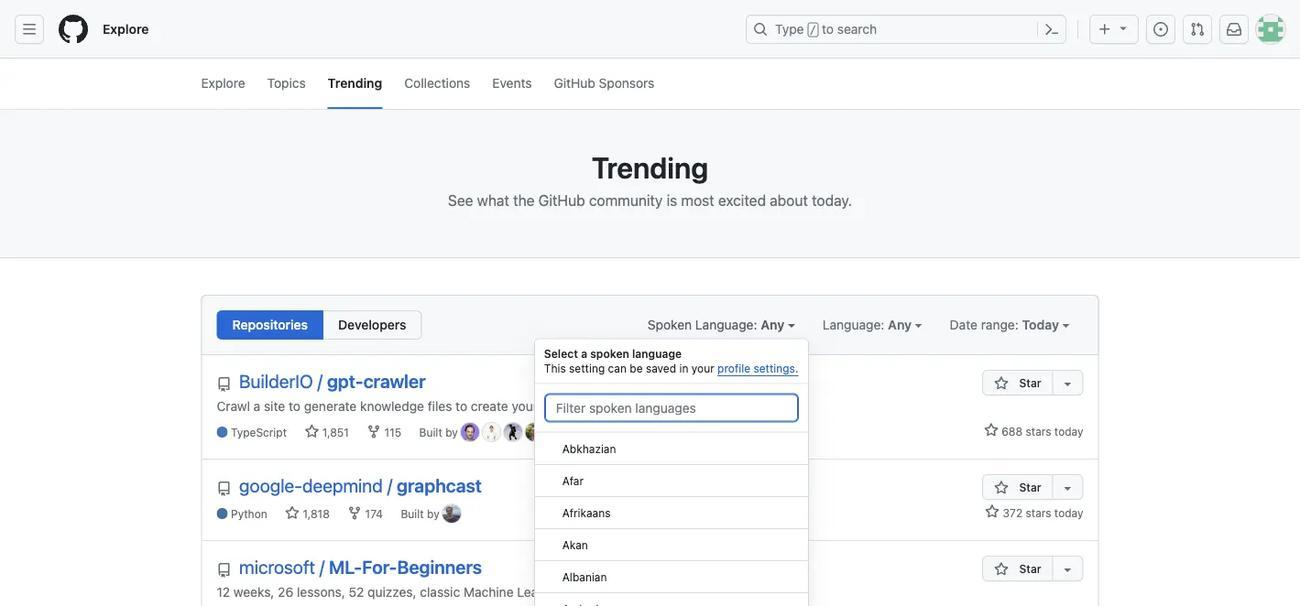 Task type: vqa. For each thing, say whether or not it's contained in the screenshot.
Clear image
no



Task type: describe. For each thing, give the bounding box(es) containing it.
files
[[428, 399, 452, 414]]

/ for ml-
[[320, 557, 325, 578]]

typescript
[[231, 427, 287, 440]]

excited
[[718, 192, 766, 209]]

@highergroundstudio image
[[504, 423, 522, 442]]

spoken language: any
[[648, 318, 788, 333]]

afrikaans
[[563, 506, 611, 519]]

115 link
[[367, 425, 402, 441]]

a for crawl
[[254, 399, 261, 414]]

builderio
[[239, 371, 313, 392]]

custom
[[569, 399, 613, 414]]

github sponsors
[[554, 75, 655, 90]]

by for 174
[[427, 508, 440, 521]]

google-deepmind / graphcast
[[239, 475, 482, 497]]

372 stars today
[[1000, 507, 1084, 520]]

1,851
[[319, 427, 349, 440]]

ml-
[[329, 557, 362, 578]]

date range: today
[[950, 318, 1063, 333]]

trending for trending see what the github community is most excited about today.
[[592, 150, 709, 185]]

star for gpt-crawler
[[1020, 377, 1042, 390]]

developers link
[[323, 311, 422, 340]]

git pull request image
[[1191, 22, 1205, 37]]

1 any from the left
[[761, 318, 785, 333]]

star image for star button related to microsoft / ml-for-beginners
[[995, 563, 1009, 577]]

profile
[[718, 362, 751, 375]]

crawl a site to generate knowledge files to create your own custom gpt from a url
[[217, 399, 712, 414]]

1,818 link
[[285, 507, 330, 523]]

afar
[[563, 474, 584, 487]]

weeks,
[[234, 585, 274, 600]]

gpt-
[[327, 371, 364, 392]]

own
[[541, 399, 566, 414]]

topics
[[267, 75, 306, 90]]

sponsors
[[599, 75, 655, 90]]

triangle down image
[[1116, 21, 1131, 35]]

star image for star button associated with builderio / gpt-crawler
[[995, 377, 1009, 391]]

collections link
[[404, 59, 470, 109]]

star image for 1,851 link at left bottom
[[305, 425, 319, 440]]

star button for builderio / gpt-crawler
[[983, 370, 1053, 396]]

developers
[[338, 318, 406, 333]]

1 horizontal spatial explore link
[[201, 59, 245, 109]]

your inside select a spoken language this setting can be                saved              in your profile settings.
[[692, 362, 715, 375]]

stars for 688
[[1026, 425, 1052, 438]]

built by for 115
[[419, 427, 461, 440]]

can
[[608, 362, 627, 375]]

/ right deepmind
[[387, 475, 392, 497]]

688
[[1002, 425, 1023, 438]]

python
[[231, 508, 267, 521]]

174 link
[[348, 507, 383, 523]]

Type or choose a spoken language text field
[[544, 394, 799, 423]]

setting
[[569, 362, 605, 375]]

abkhazian link
[[535, 433, 808, 465]]

topics link
[[267, 59, 306, 109]]

0 horizontal spatial your
[[512, 399, 538, 414]]

stars for 372
[[1026, 507, 1052, 520]]

for
[[572, 585, 588, 600]]

about
[[770, 192, 808, 209]]

from
[[645, 399, 673, 414]]

date
[[950, 318, 978, 333]]

microsoft
[[239, 557, 315, 578]]

spoken
[[590, 348, 629, 361]]

2 horizontal spatial a
[[676, 399, 683, 414]]

115
[[381, 427, 402, 440]]

repo image
[[217, 378, 231, 392]]

this
[[544, 362, 566, 375]]

generate
[[304, 399, 357, 414]]

2 any from the left
[[888, 318, 912, 333]]

gpt
[[617, 399, 642, 414]]

trending link
[[328, 59, 382, 109]]

spoken
[[648, 318, 692, 333]]

add this repository to a list image for google-deepmind / graphcast
[[1061, 481, 1076, 496]]

star image for 1,818 link
[[285, 507, 300, 521]]

in
[[680, 362, 689, 375]]

fork image for 115
[[367, 425, 381, 440]]

select a spoken language this setting can be                saved              in your profile settings.
[[544, 348, 799, 375]]

/ for gpt-
[[318, 371, 323, 392]]

learning
[[517, 585, 569, 600]]

crawler
[[364, 371, 426, 392]]

1 horizontal spatial to
[[456, 399, 468, 414]]

issue opened image
[[1154, 22, 1169, 37]]

site
[[264, 399, 285, 414]]

built for 174
[[401, 508, 424, 521]]

profile settings. link
[[718, 362, 799, 375]]

events
[[492, 75, 532, 90]]

google-
[[239, 475, 302, 497]]

quizzes,
[[368, 585, 417, 600]]

star button for microsoft / ml-for-beginners
[[983, 556, 1053, 582]]

albanian
[[563, 571, 607, 583]]

afar link
[[535, 465, 808, 497]]

is
[[667, 192, 678, 209]]

1,851 link
[[305, 425, 349, 441]]

url
[[687, 399, 712, 414]]



Task type: locate. For each thing, give the bounding box(es) containing it.
built left @tewalds icon
[[401, 508, 424, 521]]

notifications image
[[1227, 22, 1242, 37]]

star for graphcast
[[1020, 481, 1042, 494]]

0 horizontal spatial trending
[[328, 75, 382, 90]]

your
[[692, 362, 715, 375], [512, 399, 538, 414]]

built for 115
[[419, 427, 442, 440]]

star button
[[983, 370, 1053, 396], [983, 475, 1053, 500], [983, 556, 1053, 582]]

2 horizontal spatial to
[[822, 22, 834, 37]]

1 vertical spatial star image
[[995, 481, 1009, 496]]

372
[[1003, 507, 1023, 520]]

2 star from the top
[[1020, 481, 1042, 494]]

0 vertical spatial add this repository to a list image
[[1061, 481, 1076, 496]]

menu
[[534, 339, 809, 607]]

0 vertical spatial star button
[[983, 370, 1053, 396]]

your up @samfromaway image
[[512, 399, 538, 414]]

afrikaans link
[[535, 497, 808, 529]]

homepage image
[[59, 15, 88, 44]]

github left the sponsors
[[554, 75, 596, 90]]

1 vertical spatial trending
[[592, 150, 709, 185]]

0 vertical spatial trending
[[328, 75, 382, 90]]

1 horizontal spatial a
[[581, 348, 588, 361]]

@steve8708 image
[[461, 423, 479, 442]]

26
[[278, 585, 294, 600]]

star image left 688
[[984, 423, 999, 438]]

today down add this repository to a list icon on the right bottom
[[1055, 425, 1084, 438]]

add this repository to a list image down 372 stars today
[[1061, 563, 1076, 577]]

all
[[592, 585, 605, 600]]

1 vertical spatial explore
[[201, 75, 245, 90]]

explore right 'homepage' icon
[[103, 22, 149, 37]]

1 horizontal spatial language:
[[823, 318, 885, 333]]

0 horizontal spatial fork image
[[348, 507, 362, 521]]

0 horizontal spatial by
[[427, 508, 440, 521]]

see
[[448, 192, 473, 209]]

menu containing select a spoken language
[[534, 339, 809, 607]]

today
[[1055, 425, 1084, 438], [1055, 507, 1084, 520]]

trending see what the github community is most excited about today.
[[448, 150, 852, 209]]

star button for google-deepmind / graphcast
[[983, 475, 1053, 500]]

a inside select a spoken language this setting can be                saved              in your profile settings.
[[581, 348, 588, 361]]

built down the "files" on the bottom left of the page
[[419, 427, 442, 440]]

1 stars from the top
[[1026, 425, 1052, 438]]

by for 115
[[446, 427, 458, 440]]

github
[[554, 75, 596, 90], [539, 192, 585, 209]]

explore link left topics link
[[201, 59, 245, 109]]

star image for 688 stars today
[[984, 423, 999, 438]]

the
[[513, 192, 535, 209]]

1 vertical spatial add this repository to a list image
[[1061, 563, 1076, 577]]

1 vertical spatial built
[[401, 508, 424, 521]]

plus image
[[1098, 22, 1113, 37]]

1 vertical spatial github
[[539, 192, 585, 209]]

trending up is at the top
[[592, 150, 709, 185]]

star for ml-for-beginners
[[1020, 563, 1042, 576]]

builderio / gpt-crawler
[[239, 371, 426, 392]]

today.
[[812, 192, 852, 209]]

fork image for 174
[[348, 507, 362, 521]]

trending
[[328, 75, 382, 90], [592, 150, 709, 185]]

1 vertical spatial explore link
[[201, 59, 245, 109]]

1 language: from the left
[[696, 318, 757, 333]]

abkhazian
[[563, 442, 616, 455]]

star image
[[984, 423, 999, 438], [995, 481, 1009, 496], [985, 505, 1000, 520]]

your right 'in'
[[692, 362, 715, 375]]

0 horizontal spatial language:
[[696, 318, 757, 333]]

what
[[477, 192, 510, 209]]

star image inside 1,851 link
[[305, 425, 319, 440]]

0 vertical spatial today
[[1055, 425, 1084, 438]]

explore link
[[95, 15, 156, 44], [201, 59, 245, 109]]

2 vertical spatial star image
[[985, 505, 1000, 520]]

star left add this repository to a list icon on the right bottom
[[1020, 377, 1042, 390]]

star image down google-
[[285, 507, 300, 521]]

any up settings.
[[761, 318, 785, 333]]

1 vertical spatial fork image
[[348, 507, 362, 521]]

any
[[761, 318, 785, 333], [888, 318, 912, 333]]

a
[[581, 348, 588, 361], [254, 399, 261, 414], [676, 399, 683, 414]]

1,818
[[300, 508, 330, 521]]

repo image for google-
[[217, 482, 231, 497]]

classic
[[420, 585, 460, 600]]

star image up 372
[[995, 481, 1009, 496]]

0 vertical spatial repo image
[[217, 482, 231, 497]]

today
[[1022, 318, 1059, 333]]

star image for 372 stars today
[[985, 505, 1000, 520]]

0 vertical spatial explore link
[[95, 15, 156, 44]]

by
[[446, 427, 458, 440], [427, 508, 440, 521]]

1 horizontal spatial by
[[446, 427, 458, 440]]

star image inside 1,818 link
[[285, 507, 300, 521]]

star image down 372
[[995, 563, 1009, 577]]

beginners
[[397, 557, 482, 578]]

a left url
[[676, 399, 683, 414]]

0 horizontal spatial explore
[[103, 22, 149, 37]]

settings.
[[754, 362, 799, 375]]

0 vertical spatial by
[[446, 427, 458, 440]]

0 vertical spatial your
[[692, 362, 715, 375]]

community
[[589, 192, 663, 209]]

trending right the topics
[[328, 75, 382, 90]]

github inside trending see what the github community is most excited about today.
[[539, 192, 585, 209]]

3 star from the top
[[1020, 563, 1042, 576]]

today for 372 stars today
[[1055, 507, 1084, 520]]

repo image for microsoft
[[217, 564, 231, 578]]

1 star button from the top
[[983, 370, 1053, 396]]

albanian link
[[535, 561, 808, 593]]

/ inside type / to search
[[810, 24, 817, 37]]

0 vertical spatial star image
[[984, 423, 999, 438]]

language:
[[696, 318, 757, 333], [823, 318, 885, 333]]

12 weeks, 26 lessons, 52 quizzes, classic machine learning for all
[[217, 585, 605, 600]]

be
[[630, 362, 643, 375]]

stars right 688
[[1026, 425, 1052, 438]]

knowledge
[[360, 399, 424, 414]]

52
[[349, 585, 364, 600]]

add this repository to a list image up 372 stars today
[[1061, 481, 1076, 496]]

language
[[632, 348, 682, 361]]

star button up 688
[[983, 370, 1053, 396]]

0 horizontal spatial any
[[761, 318, 785, 333]]

repo image up 12
[[217, 564, 231, 578]]

github right the
[[539, 192, 585, 209]]

for-
[[362, 557, 397, 578]]

2 language: from the left
[[823, 318, 885, 333]]

explore
[[103, 22, 149, 37], [201, 75, 245, 90]]

saved
[[646, 362, 676, 375]]

today for 688 stars today
[[1055, 425, 1084, 438]]

built
[[419, 427, 442, 440], [401, 508, 424, 521]]

/ for to
[[810, 24, 817, 37]]

2 star button from the top
[[983, 475, 1053, 500]]

to left 'search'
[[822, 22, 834, 37]]

0 vertical spatial github
[[554, 75, 596, 90]]

2 today from the top
[[1055, 507, 1084, 520]]

star image down generate
[[305, 425, 319, 440]]

by left @steve8708 icon
[[446, 427, 458, 440]]

1 horizontal spatial your
[[692, 362, 715, 375]]

@samfromaway image
[[525, 423, 544, 442]]

0 horizontal spatial explore link
[[95, 15, 156, 44]]

machine
[[464, 585, 514, 600]]

repo image
[[217, 482, 231, 497], [217, 564, 231, 578]]

add this repository to a list image
[[1061, 481, 1076, 496], [1061, 563, 1076, 577]]

type / to search
[[775, 22, 877, 37]]

12
[[217, 585, 230, 600]]

star button down 372
[[983, 556, 1053, 582]]

0 vertical spatial built
[[419, 427, 442, 440]]

a up setting
[[581, 348, 588, 361]]

trending inside trending see what the github community is most excited about today.
[[592, 150, 709, 185]]

crawl
[[217, 399, 250, 414]]

akan link
[[535, 529, 808, 561]]

fork image down google-deepmind / graphcast
[[348, 507, 362, 521]]

/ left 'ml-'
[[320, 557, 325, 578]]

2 vertical spatial star
[[1020, 563, 1042, 576]]

fork image inside 115 link
[[367, 425, 381, 440]]

built by down graphcast
[[401, 508, 443, 521]]

0 vertical spatial fork image
[[367, 425, 381, 440]]

stars right 372
[[1026, 507, 1052, 520]]

688 stars today
[[999, 425, 1084, 438]]

explore link right 'homepage' icon
[[95, 15, 156, 44]]

star image up 688
[[995, 377, 1009, 391]]

1 vertical spatial built by
[[401, 508, 443, 521]]

1 add this repository to a list image from the top
[[1061, 481, 1076, 496]]

0 horizontal spatial a
[[254, 399, 261, 414]]

command palette image
[[1045, 22, 1060, 37]]

trending for trending
[[328, 75, 382, 90]]

1 horizontal spatial explore
[[201, 75, 245, 90]]

fork image
[[367, 425, 381, 440], [348, 507, 362, 521]]

@tewalds image
[[443, 505, 461, 523]]

type
[[775, 22, 804, 37]]

built by
[[419, 427, 461, 440], [401, 508, 443, 521]]

1 horizontal spatial fork image
[[367, 425, 381, 440]]

star image left 372
[[985, 505, 1000, 520]]

1 vertical spatial by
[[427, 508, 440, 521]]

any left date in the bottom right of the page
[[888, 318, 912, 333]]

0 vertical spatial explore
[[103, 22, 149, 37]]

github sponsors link
[[554, 59, 655, 109]]

/ right type
[[810, 24, 817, 37]]

by left @tewalds icon
[[427, 508, 440, 521]]

star button up 372
[[983, 475, 1053, 500]]

add this repository to a list image
[[1061, 377, 1076, 391]]

star image inside button
[[995, 481, 1009, 496]]

3 star button from the top
[[983, 556, 1053, 582]]

1 vertical spatial repo image
[[217, 564, 231, 578]]

1 vertical spatial stars
[[1026, 507, 1052, 520]]

fork image inside 174 "link"
[[348, 507, 362, 521]]

2 stars from the top
[[1026, 507, 1052, 520]]

@pipech image
[[483, 423, 501, 442]]

2 repo image from the top
[[217, 564, 231, 578]]

search
[[838, 22, 877, 37]]

2 add this repository to a list image from the top
[[1061, 563, 1076, 577]]

star down 372 stars today
[[1020, 563, 1042, 576]]

built by for 174
[[401, 508, 443, 521]]

1 vertical spatial star
[[1020, 481, 1042, 494]]

stars
[[1026, 425, 1052, 438], [1026, 507, 1052, 520]]

collections
[[404, 75, 470, 90]]

graphcast
[[397, 475, 482, 497]]

1 vertical spatial today
[[1055, 507, 1084, 520]]

fork image down knowledge
[[367, 425, 381, 440]]

star up 372 stars today
[[1020, 481, 1042, 494]]

1 repo image from the top
[[217, 482, 231, 497]]

1 today from the top
[[1055, 425, 1084, 438]]

star image
[[995, 377, 1009, 391], [305, 425, 319, 440], [285, 507, 300, 521], [995, 563, 1009, 577]]

today right 372
[[1055, 507, 1084, 520]]

/
[[810, 24, 817, 37], [318, 371, 323, 392], [387, 475, 392, 497], [320, 557, 325, 578]]

0 vertical spatial stars
[[1026, 425, 1052, 438]]

1 vertical spatial star button
[[983, 475, 1053, 500]]

lessons,
[[297, 585, 345, 600]]

/ left 'gpt-'
[[318, 371, 323, 392]]

explore left the topics
[[201, 75, 245, 90]]

akan
[[563, 538, 588, 551]]

most
[[681, 192, 715, 209]]

create
[[471, 399, 508, 414]]

built by down the "files" on the bottom left of the page
[[419, 427, 461, 440]]

to right site on the bottom of page
[[289, 399, 301, 414]]

1 horizontal spatial trending
[[592, 150, 709, 185]]

events link
[[492, 59, 532, 109]]

1 horizontal spatial any
[[888, 318, 912, 333]]

to right the "files" on the bottom left of the page
[[456, 399, 468, 414]]

repo image up python
[[217, 482, 231, 497]]

0 vertical spatial built by
[[419, 427, 461, 440]]

deepmind
[[302, 475, 383, 497]]

microsoft / ml-for-beginners
[[239, 557, 482, 578]]

a left site on the bottom of page
[[254, 399, 261, 414]]

1 star from the top
[[1020, 377, 1042, 390]]

add this repository to a list image for microsoft / ml-for-beginners
[[1061, 563, 1076, 577]]

2 vertical spatial star button
[[983, 556, 1053, 582]]

a for select
[[581, 348, 588, 361]]

0 vertical spatial star
[[1020, 377, 1042, 390]]

select
[[544, 348, 578, 361]]

1 vertical spatial your
[[512, 399, 538, 414]]

0 horizontal spatial to
[[289, 399, 301, 414]]

to
[[822, 22, 834, 37], [289, 399, 301, 414], [456, 399, 468, 414]]

language: any
[[823, 318, 915, 333]]

range:
[[981, 318, 1019, 333]]



